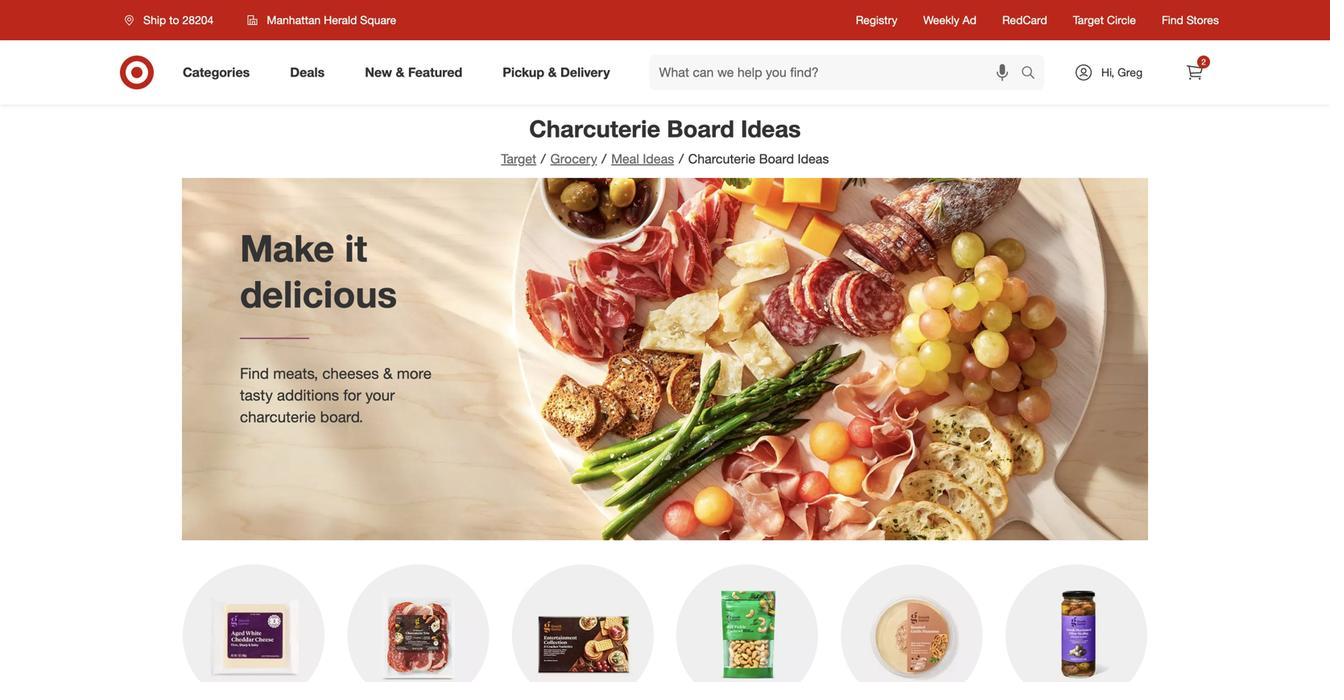 Task type: locate. For each thing, give the bounding box(es) containing it.
new & featured link
[[351, 55, 483, 90]]

make it delicious
[[240, 225, 397, 317]]

1 horizontal spatial board
[[760, 151, 795, 167]]

featured
[[408, 65, 463, 80]]

charcuterie
[[240, 408, 316, 426]]

0 vertical spatial target
[[1074, 13, 1105, 27]]

0 horizontal spatial &
[[383, 364, 393, 383]]

0 horizontal spatial board
[[667, 114, 735, 143]]

0 vertical spatial charcuterie
[[530, 114, 661, 143]]

charcuterie up the grocery link
[[530, 114, 661, 143]]

ideas
[[741, 114, 801, 143], [643, 151, 675, 167], [798, 151, 829, 167]]

find left stores
[[1163, 13, 1184, 27]]

board
[[667, 114, 735, 143], [760, 151, 795, 167]]

more
[[397, 364, 432, 383]]

grocery
[[551, 151, 598, 167]]

target left the grocery link
[[501, 151, 537, 167]]

new & featured
[[365, 65, 463, 80]]

& right the "new"
[[396, 65, 405, 80]]

1 horizontal spatial target
[[1074, 13, 1105, 27]]

charcuterie board ideas
[[530, 114, 801, 143], [689, 151, 829, 167]]

hi,
[[1102, 65, 1115, 79]]

search
[[1014, 66, 1053, 82]]

0 horizontal spatial find
[[240, 364, 269, 383]]

make
[[240, 225, 335, 271]]

meats,
[[273, 364, 318, 383]]

0 horizontal spatial charcuterie
[[530, 114, 661, 143]]

find
[[1163, 13, 1184, 27], [240, 364, 269, 383]]

charcuterie right meal ideas link
[[689, 151, 756, 167]]

1 horizontal spatial &
[[396, 65, 405, 80]]

target for target circle
[[1074, 13, 1105, 27]]

target
[[1074, 13, 1105, 27], [501, 151, 537, 167]]

1 vertical spatial charcuterie board ideas
[[689, 151, 829, 167]]

registry link
[[856, 12, 898, 28]]

registry
[[856, 13, 898, 27]]

target left circle
[[1074, 13, 1105, 27]]

1 horizontal spatial find
[[1163, 13, 1184, 27]]

target inside 'link'
[[1074, 13, 1105, 27]]

2 horizontal spatial &
[[548, 65, 557, 80]]

& up your
[[383, 364, 393, 383]]

1 vertical spatial board
[[760, 151, 795, 167]]

target circle
[[1074, 13, 1137, 27]]

grocery link
[[551, 151, 598, 167]]

1 vertical spatial charcuterie
[[689, 151, 756, 167]]

find for find meats, cheeses & more tasty additions for your charcuterie board.
[[240, 364, 269, 383]]

& right pickup
[[548, 65, 557, 80]]

find meats, cheeses & more tasty additions for your charcuterie board.
[[240, 364, 432, 426]]

delicious
[[240, 272, 397, 317]]

0 vertical spatial charcuterie board ideas
[[530, 114, 801, 143]]

ship to 28204 button
[[114, 6, 231, 35]]

find inside find meats, cheeses & more tasty additions for your charcuterie board.
[[240, 364, 269, 383]]

&
[[396, 65, 405, 80], [548, 65, 557, 80], [383, 364, 393, 383]]

charcuterie
[[530, 114, 661, 143], [689, 151, 756, 167]]

0 vertical spatial find
[[1163, 13, 1184, 27]]

weekly ad link
[[924, 12, 977, 28]]

& for pickup
[[548, 65, 557, 80]]

1 vertical spatial target
[[501, 151, 537, 167]]

______
[[240, 314, 309, 342]]

for
[[343, 386, 362, 404]]

1 horizontal spatial charcuterie
[[689, 151, 756, 167]]

board.
[[320, 408, 363, 426]]

0 horizontal spatial target
[[501, 151, 537, 167]]

find up "tasty"
[[240, 364, 269, 383]]

1 vertical spatial find
[[240, 364, 269, 383]]



Task type: describe. For each thing, give the bounding box(es) containing it.
categories link
[[169, 55, 270, 90]]

manhattan herald square
[[267, 13, 397, 27]]

search button
[[1014, 55, 1053, 93]]

herald
[[324, 13, 357, 27]]

tasty
[[240, 386, 273, 404]]

redcard
[[1003, 13, 1048, 27]]

pickup
[[503, 65, 545, 80]]

your
[[366, 386, 395, 404]]

circle
[[1108, 13, 1137, 27]]

28204
[[182, 13, 214, 27]]

ship to 28204
[[143, 13, 214, 27]]

find stores
[[1163, 13, 1220, 27]]

& inside find meats, cheeses & more tasty additions for your charcuterie board.
[[383, 364, 393, 383]]

manhattan herald square button
[[237, 6, 407, 35]]

pickup & delivery
[[503, 65, 610, 80]]

cheeses
[[323, 364, 379, 383]]

target for target
[[501, 151, 537, 167]]

categories
[[183, 65, 250, 80]]

it
[[345, 225, 367, 271]]

2
[[1202, 57, 1207, 67]]

weekly
[[924, 13, 960, 27]]

& for new
[[396, 65, 405, 80]]

manhattan
[[267, 13, 321, 27]]

stores
[[1187, 13, 1220, 27]]

hi, greg
[[1102, 65, 1143, 79]]

deals
[[290, 65, 325, 80]]

redcard link
[[1003, 12, 1048, 28]]

find stores link
[[1163, 12, 1220, 28]]

weekly ad
[[924, 13, 977, 27]]

new
[[365, 65, 392, 80]]

to
[[169, 13, 179, 27]]

delivery
[[561, 65, 610, 80]]

target circle link
[[1074, 12, 1137, 28]]

0 vertical spatial board
[[667, 114, 735, 143]]

additions
[[277, 386, 339, 404]]

deals link
[[277, 55, 345, 90]]

pickup & delivery link
[[489, 55, 631, 90]]

greg
[[1118, 65, 1143, 79]]

What can we help you find? suggestions appear below search field
[[650, 55, 1026, 90]]

meal ideas
[[612, 151, 675, 167]]

2 link
[[1178, 55, 1213, 90]]

ship
[[143, 13, 166, 27]]

target link
[[501, 151, 537, 167]]

meal ideas link
[[612, 151, 675, 167]]

ad
[[963, 13, 977, 27]]

find for find stores
[[1163, 13, 1184, 27]]

square
[[360, 13, 397, 27]]

meal
[[612, 151, 640, 167]]



Task type: vqa. For each thing, say whether or not it's contained in the screenshot.
Meal
yes



